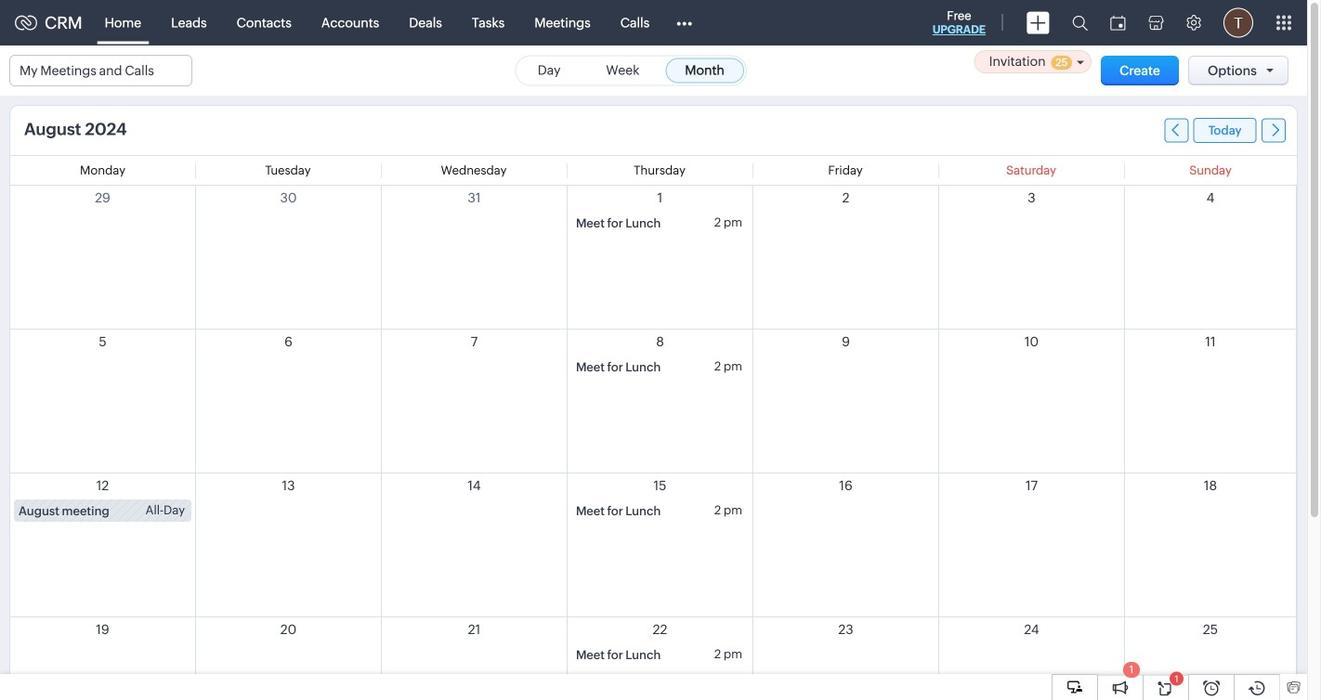 Task type: describe. For each thing, give the bounding box(es) containing it.
search image
[[1072, 15, 1088, 31]]

search element
[[1061, 0, 1099, 46]]

create menu image
[[1027, 12, 1050, 34]]

Other Modules field
[[665, 8, 704, 38]]



Task type: locate. For each thing, give the bounding box(es) containing it.
logo image
[[15, 15, 37, 30]]

profile element
[[1212, 0, 1264, 45]]

calendar image
[[1110, 15, 1126, 30]]

create menu element
[[1016, 0, 1061, 45]]

profile image
[[1224, 8, 1253, 38]]



Task type: vqa. For each thing, say whether or not it's contained in the screenshot.
'Logo'
yes



